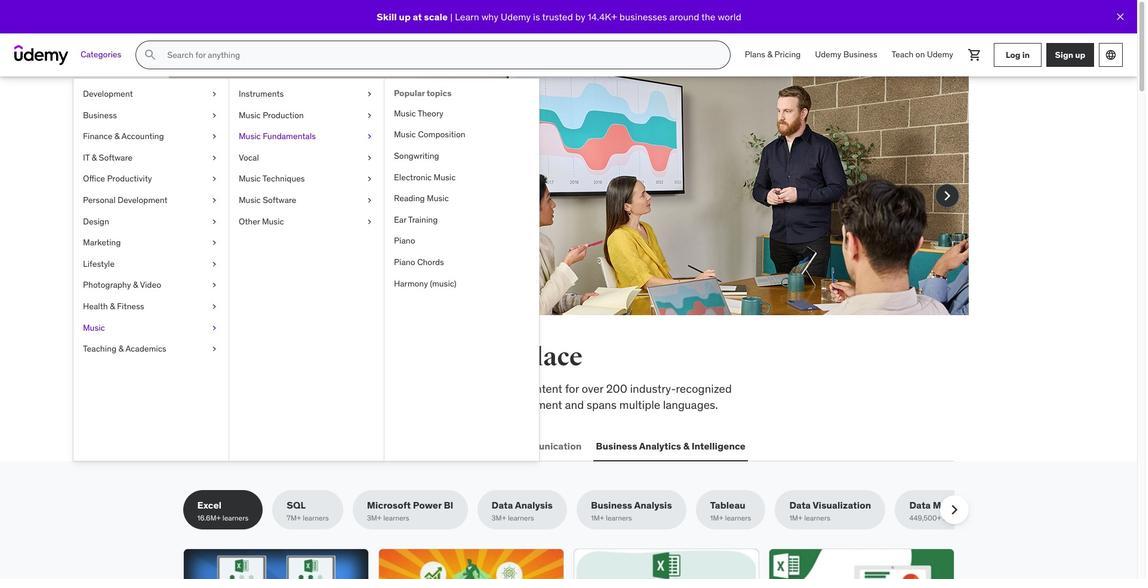 Task type: describe. For each thing, give the bounding box(es) containing it.
learners inside excel 16.6m+ learners
[[223, 514, 248, 523]]

one
[[472, 342, 515, 372]]

over
[[582, 381, 603, 396]]

1 horizontal spatial the
[[701, 11, 716, 23]]

other
[[239, 216, 260, 227]]

xsmall image for design
[[210, 216, 219, 228]]

data analysis 3m+ learners
[[492, 499, 553, 523]]

piano chords link
[[384, 252, 539, 273]]

photography
[[83, 280, 131, 290]]

xsmall image for music techniques
[[365, 173, 374, 185]]

xsmall image for teaching & academics
[[210, 343, 219, 355]]

for
[[565, 381, 579, 396]]

business analysis 1m+ learners
[[591, 499, 672, 523]]

music fundamentals link
[[229, 126, 384, 147]]

intelligence
[[692, 440, 746, 452]]

learners inside business analysis 1m+ learners
[[606, 514, 632, 523]]

sign
[[1055, 49, 1073, 60]]

by
[[575, 11, 585, 23]]

shopping cart with 0 items image
[[968, 48, 982, 62]]

music theory
[[394, 108, 443, 119]]

scale
[[424, 11, 448, 23]]

it & software link
[[73, 147, 229, 169]]

skill
[[377, 11, 397, 23]]

finance & accounting link
[[73, 126, 229, 147]]

business for business analysis 1m+ learners
[[591, 499, 632, 511]]

popular topics
[[394, 88, 452, 98]]

plans & pricing
[[745, 49, 801, 60]]

449,500+
[[909, 514, 941, 523]]

multiple
[[619, 397, 660, 412]]

trusted
[[542, 11, 573, 23]]

analytics
[[639, 440, 681, 452]]

languages.
[[663, 397, 718, 412]]

businesses
[[620, 11, 667, 23]]

tableau
[[710, 499, 746, 511]]

development for personal
[[118, 195, 167, 205]]

xsmall image for music
[[210, 322, 219, 334]]

topics,
[[412, 381, 446, 396]]

video
[[140, 280, 161, 290]]

critical
[[231, 381, 265, 396]]

catalog
[[274, 397, 311, 412]]

xsmall image for photography & video
[[210, 280, 219, 291]]

teaching
[[83, 343, 116, 354]]

plans & pricing link
[[738, 41, 808, 69]]

up for sign
[[1075, 49, 1085, 60]]

web development button
[[183, 432, 271, 460]]

0 horizontal spatial the
[[223, 342, 261, 372]]

covering
[[183, 381, 228, 396]]

around
[[669, 11, 699, 23]]

0 horizontal spatial in
[[444, 342, 468, 372]]

log in link
[[994, 43, 1042, 67]]

analysis for business analysis
[[634, 499, 672, 511]]

spans
[[587, 397, 617, 412]]

learn
[[455, 11, 479, 23]]

tableau 1m+ learners
[[710, 499, 751, 523]]

& for fitness
[[110, 301, 115, 312]]

see
[[226, 182, 246, 196]]

ear training link
[[384, 209, 539, 231]]

xsmall image for health & fitness
[[210, 301, 219, 313]]

certifications,
[[183, 397, 252, 412]]

udemy inside udemy business link
[[815, 49, 841, 60]]

teams
[[315, 152, 373, 177]]

is
[[533, 11, 540, 23]]

& for pricing
[[767, 49, 773, 60]]

instruments link
[[229, 84, 384, 105]]

choose a language image
[[1105, 49, 1117, 61]]

udemy left the is
[[501, 11, 531, 23]]

0 vertical spatial development
[[83, 88, 133, 99]]

music link
[[73, 317, 229, 339]]

office productivity
[[83, 173, 152, 184]]

music down songwriting link
[[434, 172, 456, 182]]

harmony
[[394, 278, 428, 289]]

xsmall image for lifestyle
[[210, 258, 219, 270]]

power
[[413, 499, 442, 511]]

xsmall image for vocal
[[365, 152, 374, 164]]

categories button
[[73, 41, 129, 69]]

academics
[[125, 343, 166, 354]]

(music)
[[430, 278, 456, 289]]

production
[[263, 110, 304, 120]]

music for music production
[[239, 110, 261, 120]]

sql
[[287, 499, 306, 511]]

topic filters element
[[183, 490, 990, 530]]

piano for piano chords
[[394, 257, 415, 267]]

music for music software
[[239, 195, 261, 205]]

design link
[[73, 211, 229, 232]]

excel
[[197, 499, 222, 511]]

it & software
[[83, 152, 133, 163]]

technical
[[363, 381, 409, 396]]

xsmall image for office productivity
[[210, 173, 219, 185]]

visualization
[[813, 499, 871, 511]]

& inside business analytics & intelligence button
[[683, 440, 690, 452]]

recognized
[[676, 381, 732, 396]]

learners inside data modeling 449,500+ learners
[[943, 514, 969, 523]]

on
[[916, 49, 925, 60]]

with
[[226, 198, 247, 212]]

xsmall image for finance & accounting
[[210, 131, 219, 143]]

music fundamentals
[[239, 131, 316, 142]]

photography & video link
[[73, 275, 229, 296]]

leadership button
[[368, 432, 423, 460]]

business analytics & intelligence
[[596, 440, 746, 452]]

log in
[[1006, 49, 1030, 60]]

music for music theory
[[394, 108, 416, 119]]

ready-
[[282, 128, 343, 153]]

data for data modeling
[[909, 499, 931, 511]]

teaching & academics
[[83, 343, 166, 354]]

1m+ inside 'tableau 1m+ learners'
[[710, 514, 723, 523]]

leadership
[[370, 440, 421, 452]]

other music
[[239, 216, 284, 227]]

up for skill
[[399, 11, 411, 23]]



Task type: vqa. For each thing, say whether or not it's contained in the screenshot.


Task type: locate. For each thing, give the bounding box(es) containing it.
1 horizontal spatial 1m+
[[710, 514, 723, 523]]

industry-
[[630, 381, 676, 396]]

1m+ inside the data visualization 1m+ learners
[[789, 514, 803, 523]]

songwriting
[[394, 150, 439, 161]]

& for academics
[[118, 343, 124, 354]]

other music link
[[229, 211, 384, 232]]

0 vertical spatial why
[[482, 11, 498, 23]]

it
[[83, 152, 90, 163]]

why right "learn"
[[482, 11, 498, 23]]

Search for anything text field
[[165, 45, 716, 65]]

xsmall image inside 'office productivity' link
[[210, 173, 219, 185]]

composition
[[418, 129, 465, 140]]

skills
[[265, 342, 330, 372], [323, 381, 348, 396]]

lifestyle link
[[73, 254, 229, 275]]

0 vertical spatial in
[[1022, 49, 1030, 60]]

4 learners from the left
[[508, 514, 534, 523]]

0 vertical spatial next image
[[937, 186, 957, 205]]

skills inside "covering critical workplace skills to technical topics, including prep content for over 200 industry-recognized certifications, our catalog supports well-rounded professional development and spans multiple languages."
[[323, 381, 348, 396]]

why right see
[[248, 182, 268, 196]]

1 horizontal spatial analysis
[[634, 499, 672, 511]]

& inside teaching & academics 'link'
[[118, 343, 124, 354]]

development
[[83, 88, 133, 99], [118, 195, 167, 205], [208, 440, 269, 452]]

xsmall image inside music software link
[[365, 195, 374, 206]]

0 horizontal spatial 1m+
[[591, 514, 604, 523]]

piano link
[[384, 231, 539, 252]]

development link
[[73, 84, 229, 105]]

why for scale
[[482, 11, 498, 23]]

development inside button
[[208, 440, 269, 452]]

7 learners from the left
[[804, 514, 830, 523]]

learners inside 'tableau 1m+ learners'
[[725, 514, 751, 523]]

plans
[[745, 49, 765, 60]]

1m+ inside business analysis 1m+ learners
[[591, 514, 604, 523]]

xsmall image for other music
[[365, 216, 374, 228]]

0 vertical spatial piano
[[394, 235, 415, 246]]

photography & video
[[83, 280, 161, 290]]

8 learners from the left
[[943, 514, 969, 523]]

1 analysis from the left
[[515, 499, 553, 511]]

communication button
[[507, 432, 584, 460]]

& inside photography & video link
[[133, 280, 138, 290]]

xsmall image for development
[[210, 88, 219, 100]]

data inside data analysis 3m+ learners
[[492, 499, 513, 511]]

leading
[[271, 182, 308, 196]]

& for video
[[133, 280, 138, 290]]

organizations
[[311, 182, 379, 196]]

fundamentals
[[263, 131, 316, 142]]

personal development link
[[73, 190, 229, 211]]

1 vertical spatial software
[[263, 195, 296, 205]]

why inside 'build ready-for- anything teams see why leading organizations choose to learn with udemy business.'
[[248, 182, 268, 196]]

piano up harmony on the left top of the page
[[394, 257, 415, 267]]

2 horizontal spatial 1m+
[[789, 514, 803, 523]]

data left visualization
[[789, 499, 811, 511]]

music for music composition
[[394, 129, 416, 140]]

music production
[[239, 110, 304, 120]]

up left at
[[399, 11, 411, 23]]

16.6m+
[[197, 514, 221, 523]]

1 vertical spatial up
[[1075, 49, 1085, 60]]

in up including
[[444, 342, 468, 372]]

xsmall image for music software
[[365, 195, 374, 206]]

business inside button
[[596, 440, 637, 452]]

piano inside piano link
[[394, 235, 415, 246]]

xsmall image inside business link
[[210, 110, 219, 121]]

teaching & academics link
[[73, 339, 229, 360]]

1 vertical spatial development
[[118, 195, 167, 205]]

xsmall image inside teaching & academics 'link'
[[210, 343, 219, 355]]

xsmall image for instruments
[[365, 88, 374, 100]]

ear
[[394, 214, 406, 225]]

music down music software
[[262, 216, 284, 227]]

1 horizontal spatial software
[[263, 195, 296, 205]]

learners inside microsoft power bi 3m+ learners
[[383, 514, 409, 523]]

sql 7m+ learners
[[287, 499, 329, 523]]

reading music link
[[384, 188, 539, 209]]

music for music fundamentals
[[239, 131, 261, 142]]

1 horizontal spatial in
[[1022, 49, 1030, 60]]

personal development
[[83, 195, 167, 205]]

& left video
[[133, 280, 138, 290]]

xsmall image for music production
[[365, 110, 374, 121]]

business link
[[73, 105, 229, 126]]

data for data visualization
[[789, 499, 811, 511]]

music techniques link
[[229, 169, 384, 190]]

data for data analysis
[[492, 499, 513, 511]]

world
[[718, 11, 741, 23]]

0 vertical spatial software
[[99, 152, 133, 163]]

design
[[83, 216, 109, 227]]

1 vertical spatial piano
[[394, 257, 415, 267]]

including
[[448, 381, 495, 396]]

2 horizontal spatial data
[[909, 499, 931, 511]]

& inside "it & software" link
[[92, 152, 97, 163]]

& right health
[[110, 301, 115, 312]]

business for business
[[83, 110, 117, 120]]

to inside "covering critical workplace skills to technical topics, including prep content for over 200 industry-recognized certifications, our catalog supports well-rounded professional development and spans multiple languages."
[[350, 381, 361, 396]]

software down techniques
[[263, 195, 296, 205]]

music up the vocal
[[239, 131, 261, 142]]

& right analytics
[[683, 440, 690, 452]]

1 learners from the left
[[223, 514, 248, 523]]

& right it
[[92, 152, 97, 163]]

xsmall image for music fundamentals
[[365, 131, 374, 143]]

marketing
[[83, 237, 121, 248]]

data
[[492, 499, 513, 511], [789, 499, 811, 511], [909, 499, 931, 511]]

learners inside the data visualization 1m+ learners
[[804, 514, 830, 523]]

xsmall image inside photography & video link
[[210, 280, 219, 291]]

xsmall image inside music fundamentals link
[[365, 131, 374, 143]]

teach
[[892, 49, 914, 60]]

xsmall image inside finance & accounting link
[[210, 131, 219, 143]]

0 horizontal spatial up
[[399, 11, 411, 23]]

1 vertical spatial skills
[[323, 381, 348, 396]]

xsmall image inside other music link
[[365, 216, 374, 228]]

2 learners from the left
[[303, 514, 329, 523]]

3 data from the left
[[909, 499, 931, 511]]

2 analysis from the left
[[634, 499, 672, 511]]

music composition
[[394, 129, 465, 140]]

xsmall image for personal development
[[210, 195, 219, 206]]

music down instruments
[[239, 110, 261, 120]]

sign up
[[1055, 49, 1085, 60]]

learners inside sql 7m+ learners
[[303, 514, 329, 523]]

music for music techniques
[[239, 173, 261, 184]]

1 3m+ from the left
[[367, 514, 382, 523]]

3m+ inside microsoft power bi 3m+ learners
[[367, 514, 382, 523]]

need
[[382, 342, 440, 372]]

music down health
[[83, 322, 105, 333]]

& inside health & fitness link
[[110, 301, 115, 312]]

0 vertical spatial skills
[[265, 342, 330, 372]]

xsmall image inside music link
[[210, 322, 219, 334]]

music software link
[[229, 190, 384, 211]]

xsmall image for business
[[210, 110, 219, 121]]

& for accounting
[[114, 131, 120, 142]]

reading music
[[394, 193, 449, 204]]

software
[[99, 152, 133, 163], [263, 195, 296, 205]]

xsmall image for marketing
[[210, 237, 219, 249]]

& for software
[[92, 152, 97, 163]]

analysis for data analysis
[[515, 499, 553, 511]]

analysis inside business analysis 1m+ learners
[[634, 499, 672, 511]]

skills up supports
[[323, 381, 348, 396]]

lifestyle
[[83, 258, 115, 269]]

office productivity link
[[73, 169, 229, 190]]

xsmall image inside vocal link
[[365, 152, 374, 164]]

all
[[183, 342, 218, 372]]

3m+
[[367, 514, 382, 523], [492, 514, 506, 523]]

finance
[[83, 131, 112, 142]]

xsmall image for it & software
[[210, 152, 219, 164]]

microsoft power bi 3m+ learners
[[367, 499, 453, 523]]

business inside business analysis 1m+ learners
[[591, 499, 632, 511]]

xsmall image inside the development link
[[210, 88, 219, 100]]

well-
[[362, 397, 386, 412]]

music up the other
[[239, 195, 261, 205]]

piano for piano
[[394, 235, 415, 246]]

the left world at right top
[[701, 11, 716, 23]]

techniques
[[262, 173, 305, 184]]

health
[[83, 301, 108, 312]]

analysis
[[515, 499, 553, 511], [634, 499, 672, 511]]

music down 'popular'
[[394, 108, 416, 119]]

modeling
[[933, 499, 976, 511]]

health & fitness
[[83, 301, 144, 312]]

next image
[[937, 186, 957, 205], [945, 500, 964, 519]]

vocal
[[239, 152, 259, 163]]

1 vertical spatial to
[[350, 381, 361, 396]]

content
[[523, 381, 562, 396]]

build
[[226, 128, 278, 153]]

next image inside topic filters element
[[945, 500, 964, 519]]

udemy business
[[815, 49, 877, 60]]

udemy right the pricing
[[815, 49, 841, 60]]

ear training
[[394, 214, 438, 225]]

piano down ear
[[394, 235, 415, 246]]

6 learners from the left
[[725, 514, 751, 523]]

in right the log
[[1022, 49, 1030, 60]]

professional
[[431, 397, 493, 412]]

2 vertical spatial development
[[208, 440, 269, 452]]

xsmall image inside health & fitness link
[[210, 301, 219, 313]]

udemy right on
[[927, 49, 953, 60]]

harmony (music) link
[[384, 273, 539, 294]]

electronic music
[[394, 172, 456, 182]]

2 piano from the top
[[394, 257, 415, 267]]

udemy inside 'build ready-for- anything teams see why leading organizations choose to learn with udemy business.'
[[250, 198, 286, 212]]

1m+ for data visualization
[[789, 514, 803, 523]]

udemy up other music
[[250, 198, 286, 212]]

data right bi
[[492, 499, 513, 511]]

carousel element
[[169, 76, 969, 344]]

5 learners from the left
[[606, 514, 632, 523]]

software up office productivity
[[99, 152, 133, 163]]

chords
[[417, 257, 444, 267]]

music production link
[[229, 105, 384, 126]]

to left learn
[[421, 182, 431, 196]]

1 vertical spatial the
[[223, 342, 261, 372]]

1 horizontal spatial 3m+
[[492, 514, 506, 523]]

& inside finance & accounting link
[[114, 131, 120, 142]]

music down electronic music
[[427, 193, 449, 204]]

xsmall image inside lifestyle link
[[210, 258, 219, 270]]

at
[[413, 11, 422, 23]]

data inside data modeling 449,500+ learners
[[909, 499, 931, 511]]

2 1m+ from the left
[[710, 514, 723, 523]]

0 horizontal spatial software
[[99, 152, 133, 163]]

1 vertical spatial in
[[444, 342, 468, 372]]

1 vertical spatial why
[[248, 182, 268, 196]]

next image for carousel element
[[937, 186, 957, 205]]

3 learners from the left
[[383, 514, 409, 523]]

log
[[1006, 49, 1020, 60]]

1 piano from the top
[[394, 235, 415, 246]]

next image for topic filters element
[[945, 500, 964, 519]]

to up supports
[[350, 381, 361, 396]]

skills up workplace
[[265, 342, 330, 372]]

analysis inside data analysis 3m+ learners
[[515, 499, 553, 511]]

1 horizontal spatial why
[[482, 11, 498, 23]]

music theory link
[[384, 103, 539, 124]]

development down "categories" dropdown button
[[83, 88, 133, 99]]

1 horizontal spatial up
[[1075, 49, 1085, 60]]

xsmall image inside instruments link
[[365, 88, 374, 100]]

learners inside data analysis 3m+ learners
[[508, 514, 534, 523]]

xsmall image
[[365, 88, 374, 100], [365, 110, 374, 121], [365, 131, 374, 143], [210, 152, 219, 164], [365, 173, 374, 185], [210, 195, 219, 206], [365, 195, 374, 206], [365, 216, 374, 228], [210, 280, 219, 291], [210, 301, 219, 313], [210, 343, 219, 355]]

excel 16.6m+ learners
[[197, 499, 248, 523]]

3 1m+ from the left
[[789, 514, 803, 523]]

udemy
[[501, 11, 531, 23], [815, 49, 841, 60], [927, 49, 953, 60], [250, 198, 286, 212]]

1 data from the left
[[492, 499, 513, 511]]

udemy inside teach on udemy link
[[927, 49, 953, 60]]

electronic music link
[[384, 167, 539, 188]]

instruments
[[239, 88, 284, 99]]

our
[[255, 397, 271, 412]]

submit search image
[[143, 48, 158, 62]]

xsmall image inside marketing link
[[210, 237, 219, 249]]

music down the vocal
[[239, 173, 261, 184]]

to inside 'build ready-for- anything teams see why leading organizations choose to learn with udemy business.'
[[421, 182, 431, 196]]

music fundamentals element
[[384, 79, 539, 461]]

200
[[606, 381, 627, 396]]

pricing
[[775, 49, 801, 60]]

0 horizontal spatial 3m+
[[367, 514, 382, 523]]

next image inside carousel element
[[937, 186, 957, 205]]

supports
[[314, 397, 359, 412]]

music for music
[[83, 322, 105, 333]]

music up songwriting
[[394, 129, 416, 140]]

development down 'office productivity' link
[[118, 195, 167, 205]]

development right web
[[208, 440, 269, 452]]

business for business analytics & intelligence
[[596, 440, 637, 452]]

close image
[[1114, 11, 1126, 23]]

1 horizontal spatial data
[[789, 499, 811, 511]]

xsmall image inside "it & software" link
[[210, 152, 219, 164]]

music software
[[239, 195, 296, 205]]

piano chords
[[394, 257, 444, 267]]

business.
[[289, 198, 337, 212]]

& right plans
[[767, 49, 773, 60]]

& inside plans & pricing link
[[767, 49, 773, 60]]

1m+ for business analysis
[[591, 514, 604, 523]]

3m+ inside data analysis 3m+ learners
[[492, 514, 506, 523]]

udemy business link
[[808, 41, 884, 69]]

0 vertical spatial the
[[701, 11, 716, 23]]

0 horizontal spatial why
[[248, 182, 268, 196]]

0 vertical spatial up
[[399, 11, 411, 23]]

data up 449,500+
[[909, 499, 931, 511]]

piano
[[394, 235, 415, 246], [394, 257, 415, 267]]

up right sign
[[1075, 49, 1085, 60]]

songwriting link
[[384, 146, 539, 167]]

0 horizontal spatial data
[[492, 499, 513, 511]]

xsmall image inside music techniques 'link'
[[365, 173, 374, 185]]

development for web
[[208, 440, 269, 452]]

productivity
[[107, 173, 152, 184]]

the up 'critical'
[[223, 342, 261, 372]]

xsmall image inside 'personal development' link
[[210, 195, 219, 206]]

xsmall image inside music production "link"
[[365, 110, 374, 121]]

2 3m+ from the left
[[492, 514, 506, 523]]

0 horizontal spatial to
[[350, 381, 361, 396]]

for-
[[343, 128, 377, 153]]

data inside the data visualization 1m+ learners
[[789, 499, 811, 511]]

xsmall image inside design link
[[210, 216, 219, 228]]

0 vertical spatial to
[[421, 182, 431, 196]]

0 horizontal spatial analysis
[[515, 499, 553, 511]]

microsoft
[[367, 499, 411, 511]]

1 vertical spatial next image
[[945, 500, 964, 519]]

udemy image
[[14, 45, 69, 65]]

1 horizontal spatial to
[[421, 182, 431, 196]]

anything
[[226, 152, 311, 177]]

data modeling 449,500+ learners
[[909, 499, 976, 523]]

& right teaching
[[118, 343, 124, 354]]

popular
[[394, 88, 425, 98]]

xsmall image
[[210, 88, 219, 100], [210, 110, 219, 121], [210, 131, 219, 143], [365, 152, 374, 164], [210, 173, 219, 185], [210, 216, 219, 228], [210, 237, 219, 249], [210, 258, 219, 270], [210, 322, 219, 334]]

1 1m+ from the left
[[591, 514, 604, 523]]

2 data from the left
[[789, 499, 811, 511]]

music
[[394, 108, 416, 119], [239, 110, 261, 120], [394, 129, 416, 140], [239, 131, 261, 142], [434, 172, 456, 182], [239, 173, 261, 184], [427, 193, 449, 204], [239, 195, 261, 205], [262, 216, 284, 227], [83, 322, 105, 333]]

& right finance
[[114, 131, 120, 142]]

why for anything
[[248, 182, 268, 196]]



